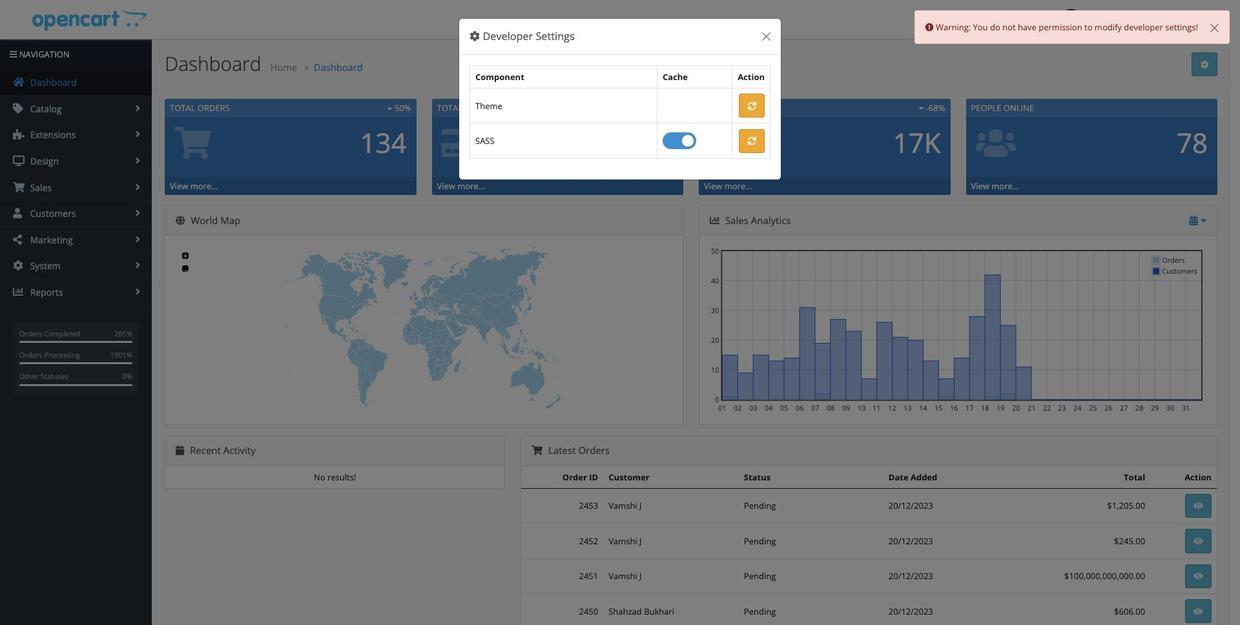 Task type: describe. For each thing, give the bounding box(es) containing it.
cache
[[663, 71, 688, 83]]

0 horizontal spatial dashboard
[[28, 76, 77, 89]]

date added
[[889, 471, 937, 483]]

globe image
[[176, 216, 185, 225]]

pending for 2451
[[744, 570, 776, 582]]

developer
[[1124, 21, 1163, 33]]

you
[[973, 21, 988, 33]]

j for 2453
[[639, 500, 642, 512]]

world map
[[188, 214, 240, 226]]

1 vertical spatial action
[[1185, 471, 1212, 483]]

added
[[911, 471, 937, 483]]

caret down image
[[1200, 216, 1206, 225]]

view more... for 17k
[[704, 180, 752, 192]]

vamshi j for 2453
[[609, 500, 642, 512]]

recent activity
[[187, 444, 256, 457]]

1 vertical spatial 30
[[1166, 403, 1174, 413]]

status
[[744, 471, 771, 483]]

total sales
[[437, 102, 488, 114]]

no results!
[[314, 471, 356, 483]]

home
[[270, 61, 297, 74]]

0
[[715, 395, 719, 404]]

calendar alt image
[[1189, 216, 1198, 225]]

bukhari
[[644, 606, 674, 617]]

24
[[1073, 403, 1081, 413]]

11
[[873, 403, 881, 413]]

other
[[19, 372, 39, 381]]

0 vertical spatial 30
[[711, 305, 719, 315]]

02
[[734, 403, 742, 413]]

22
[[1043, 403, 1051, 413]]

orders for orders
[[1162, 255, 1185, 265]]

17k
[[893, 124, 941, 161]]

27
[[1120, 403, 1128, 413]]

more... for 134
[[190, 180, 218, 192]]

view for 17k
[[704, 180, 722, 192]]

$245.00
[[1114, 535, 1145, 547]]

caret down image
[[919, 104, 924, 112]]

home link
[[270, 61, 297, 74]]

latest orders
[[546, 444, 610, 457]]

results!
[[327, 471, 356, 483]]

view for 100b
[[437, 180, 455, 192]]

analytics
[[751, 214, 791, 226]]

2450
[[579, 606, 598, 617]]

other statuses
[[19, 372, 69, 381]]

chart bar image
[[710, 216, 719, 225]]

no
[[314, 471, 325, 483]]

warning: you do not have permission to modify developer settings!
[[934, 21, 1198, 33]]

developer
[[483, 29, 533, 43]]

more... for 17k
[[724, 180, 752, 192]]

orders for orders completed
[[19, 328, 42, 338]]

03
[[749, 403, 757, 413]]

$1,205.00
[[1107, 500, 1145, 512]]

total for 134
[[170, 102, 195, 114]]

total orders
[[170, 102, 230, 114]]

theme
[[475, 100, 502, 111]]

view for 78
[[971, 180, 989, 192]]

view more... link for 17k
[[704, 180, 752, 192]]

activity
[[223, 444, 256, 457]]

08
[[827, 403, 835, 413]]

06
[[796, 403, 804, 413]]

date
[[889, 471, 908, 483]]

online
[[1004, 102, 1034, 114]]

+ −
[[183, 250, 189, 276]]

-68%
[[924, 102, 945, 114]]

21
[[1028, 403, 1036, 413]]

0 vertical spatial 20
[[711, 335, 719, 345]]

285%
[[114, 328, 132, 338]]

2 horizontal spatial dashboard
[[314, 61, 363, 74]]

25
[[1089, 403, 1097, 413]]

07
[[811, 403, 819, 413]]

view for 134
[[170, 180, 188, 192]]

settings
[[536, 29, 575, 43]]

view more... for 134
[[170, 180, 218, 192]]

bars image
[[10, 50, 17, 59]]

134
[[360, 124, 407, 161]]

component
[[475, 71, 524, 83]]

exclamation circle image
[[925, 23, 934, 32]]

−
[[184, 265, 189, 276]]

vamshi for 2452
[[609, 535, 637, 547]]

1 horizontal spatial dashboard
[[165, 50, 261, 77]]

do
[[990, 21, 1000, 33]]

recent
[[190, 444, 221, 457]]

settings!
[[1165, 21, 1198, 33]]

+
[[183, 250, 188, 262]]

0 vertical spatial 10
[[711, 365, 719, 375]]

modify
[[1095, 21, 1122, 33]]

2452
[[579, 535, 598, 547]]

view image for $1,205.00
[[1194, 502, 1203, 510]]

vamshi j for 2452
[[609, 535, 642, 547]]

40
[[711, 276, 719, 285]]

to
[[1084, 21, 1092, 33]]

refresh image
[[748, 137, 756, 145]]

pending for 2452
[[744, 535, 776, 547]]

20/12/2023 for $606.00
[[889, 606, 933, 617]]

view image for $606.00
[[1194, 607, 1203, 616]]

1 vertical spatial 10
[[858, 403, 866, 413]]

$100,000,000,000.00
[[1064, 570, 1145, 582]]

0%
[[122, 372, 132, 381]]

customer
[[609, 471, 649, 483]]



Task type: locate. For each thing, give the bounding box(es) containing it.
more...
[[190, 180, 218, 192], [457, 180, 485, 192], [724, 180, 752, 192], [992, 180, 1019, 192]]

01
[[718, 403, 726, 413]]

j down customer
[[639, 500, 642, 512]]

developer settings
[[480, 29, 575, 43]]

dashboard up "total orders"
[[165, 50, 261, 77]]

processing
[[44, 350, 80, 360]]

order
[[562, 471, 587, 483]]

latest
[[548, 444, 576, 457]]

vamshi j
[[609, 500, 642, 512], [609, 535, 642, 547], [609, 570, 642, 582]]

j
[[639, 500, 642, 512], [639, 535, 642, 547], [639, 570, 642, 582]]

people online
[[971, 102, 1034, 114]]

opencart image
[[31, 7, 147, 31]]

view image
[[1194, 502, 1203, 510], [1194, 537, 1203, 546], [1194, 572, 1203, 581], [1194, 607, 1203, 616]]

4 view more... link from the left
[[971, 180, 1019, 192]]

31
[[1182, 403, 1190, 413]]

vamshi j for 2451
[[609, 570, 642, 582]]

2 vertical spatial vamshi j
[[609, 570, 642, 582]]

13
[[904, 403, 912, 413]]

3 view from the left
[[704, 180, 722, 192]]

3 view image from the top
[[1194, 572, 1203, 581]]

19
[[997, 403, 1005, 413]]

1 view more... link from the left
[[170, 180, 218, 192]]

customers down calendar alt image at the top of the page
[[1162, 266, 1197, 276]]

vamshi right 2451
[[609, 570, 637, 582]]

09
[[842, 403, 850, 413]]

10 left the 11
[[858, 403, 866, 413]]

3 pending from the top
[[744, 570, 776, 582]]

shahzad bukhari
[[609, 606, 674, 617]]

pending for 2450
[[744, 606, 776, 617]]

15
[[935, 403, 943, 413]]

warning:
[[936, 21, 971, 33]]

1 horizontal spatial dashboard link
[[314, 61, 363, 74]]

1 vertical spatial vamshi j
[[609, 535, 642, 547]]

1 vertical spatial 20
[[1012, 403, 1020, 413]]

10 up 0
[[711, 365, 719, 375]]

developer setting image
[[1200, 60, 1209, 69]]

0 horizontal spatial 30
[[711, 305, 719, 315]]

calendar image
[[176, 446, 184, 455]]

total
[[170, 102, 195, 114], [437, 102, 462, 114], [704, 102, 729, 114], [1124, 471, 1145, 483]]

4 more... from the left
[[992, 180, 1019, 192]]

j for 2452
[[639, 535, 642, 547]]

vamshi j right the '2452'
[[609, 535, 642, 547]]

view more... link for 100b
[[437, 180, 485, 192]]

0 vertical spatial sales
[[465, 102, 488, 114]]

vamshi right the '2452'
[[609, 535, 637, 547]]

view more... for 78
[[971, 180, 1019, 192]]

view more... link for 78
[[971, 180, 1019, 192]]

2451
[[579, 570, 598, 582]]

sales right the chart bar icon
[[725, 214, 748, 226]]

more... for 100b
[[457, 180, 485, 192]]

4 view more... from the left
[[971, 180, 1019, 192]]

29
[[1151, 403, 1159, 413]]

1 pending from the top
[[744, 500, 776, 512]]

2 more... from the left
[[457, 180, 485, 192]]

1 j from the top
[[639, 500, 642, 512]]

id
[[589, 471, 598, 483]]

sass
[[475, 135, 494, 147]]

1 horizontal spatial action
[[1185, 471, 1212, 483]]

2 pending from the top
[[744, 535, 776, 547]]

view
[[170, 180, 188, 192], [437, 180, 455, 192], [704, 180, 722, 192], [971, 180, 989, 192]]

0 vertical spatial customers
[[732, 102, 781, 114]]

2453
[[579, 500, 598, 512]]

vamshi j up shahzad
[[609, 570, 642, 582]]

None checkbox
[[663, 132, 696, 149]]

total for 100b
[[437, 102, 462, 114]]

-
[[926, 102, 929, 114]]

78
[[1177, 124, 1208, 161]]

4 20/12/2023 from the top
[[889, 606, 933, 617]]

20/12/2023 for $1,205.00
[[889, 500, 933, 512]]

total customers
[[704, 102, 781, 114]]

2 vamshi j from the top
[[609, 535, 642, 547]]

j for 2451
[[639, 570, 642, 582]]

4 view from the left
[[971, 180, 989, 192]]

have
[[1018, 21, 1037, 33]]

26
[[1104, 403, 1112, 413]]

1 horizontal spatial 30
[[1166, 403, 1174, 413]]

j up shahzad bukhari
[[639, 570, 642, 582]]

dashboard link
[[314, 61, 363, 74], [0, 70, 152, 95]]

world
[[191, 214, 218, 226]]

30 left 31
[[1166, 403, 1174, 413]]

permission
[[1039, 21, 1082, 33]]

2 20/12/2023 from the top
[[889, 535, 933, 547]]

dashboard down navigation in the left of the page
[[28, 76, 77, 89]]

2 vertical spatial j
[[639, 570, 642, 582]]

50%
[[392, 102, 411, 114]]

3 20/12/2023 from the top
[[889, 570, 933, 582]]

dashboard
[[165, 50, 261, 77], [314, 61, 363, 74], [28, 76, 77, 89]]

sign out alt image
[[1165, 14, 1175, 24]]

1901%
[[110, 350, 132, 360]]

view more...
[[170, 180, 218, 192], [437, 180, 485, 192], [704, 180, 752, 192], [971, 180, 1019, 192]]

20
[[711, 335, 719, 345], [1012, 403, 1020, 413]]

3 vamshi from the top
[[609, 570, 637, 582]]

not
[[1002, 21, 1016, 33]]

10
[[711, 365, 719, 375], [858, 403, 866, 413]]

0 vertical spatial vamshi j
[[609, 500, 642, 512]]

1 vertical spatial customers
[[1162, 266, 1197, 276]]

view image for $100,000,000,000.00
[[1194, 572, 1203, 581]]

20 left 21
[[1012, 403, 1020, 413]]

orders
[[198, 102, 230, 114], [1162, 255, 1185, 265], [19, 328, 42, 338], [19, 350, 42, 360], [578, 444, 610, 457]]

orders completed
[[19, 328, 81, 338]]

logout link
[[1156, 0, 1217, 39]]

pending for 2453
[[744, 500, 776, 512]]

caret up image
[[387, 104, 392, 112]]

20/12/2023 for $100,000,000,000.00
[[889, 570, 933, 582]]

vamshi down customer
[[609, 500, 637, 512]]

2 view more... link from the left
[[437, 180, 485, 192]]

refresh image
[[748, 102, 756, 110]]

18
[[981, 403, 989, 413]]

customers up refresh icon
[[732, 102, 781, 114]]

$606.00
[[1114, 606, 1145, 617]]

people
[[971, 102, 1001, 114]]

30 down 40
[[711, 305, 719, 315]]

cog image
[[470, 31, 480, 41]]

view more... link for 134
[[170, 180, 218, 192]]

04
[[765, 403, 773, 413]]

more... for 78
[[992, 180, 1019, 192]]

2 vertical spatial vamshi
[[609, 570, 637, 582]]

4 pending from the top
[[744, 606, 776, 617]]

2 view more... from the left
[[437, 180, 485, 192]]

1 vertical spatial j
[[639, 535, 642, 547]]

order id
[[562, 471, 598, 483]]

0 horizontal spatial sales
[[465, 102, 488, 114]]

1 vertical spatial sales
[[725, 214, 748, 226]]

16
[[950, 403, 958, 413]]

vamshi for 2451
[[609, 570, 637, 582]]

statuses
[[41, 372, 69, 381]]

action
[[738, 71, 765, 83], [1185, 471, 1212, 483]]

sales
[[465, 102, 488, 114], [725, 214, 748, 226]]

vamshi j down customer
[[609, 500, 642, 512]]

20/12/2023 for $245.00
[[889, 535, 933, 547]]

0 horizontal spatial 10
[[711, 365, 719, 375]]

home image
[[13, 77, 25, 87]]

shahzad
[[609, 606, 642, 617]]

dashboard link right home
[[314, 61, 363, 74]]

0 horizontal spatial dashboard link
[[0, 70, 152, 95]]

1 more... from the left
[[190, 180, 218, 192]]

view image for $245.00
[[1194, 537, 1203, 546]]

4 view image from the top
[[1194, 607, 1203, 616]]

0 vertical spatial j
[[639, 500, 642, 512]]

1 20/12/2023 from the top
[[889, 500, 933, 512]]

0 vertical spatial vamshi
[[609, 500, 637, 512]]

3 view more... from the left
[[704, 180, 752, 192]]

12
[[888, 403, 896, 413]]

1 view more... from the left
[[170, 180, 218, 192]]

1 horizontal spatial 20
[[1012, 403, 1020, 413]]

completed
[[44, 328, 81, 338]]

2 view image from the top
[[1194, 537, 1203, 546]]

1 horizontal spatial sales
[[725, 214, 748, 226]]

68%
[[929, 102, 945, 114]]

sales analytics
[[723, 214, 791, 226]]

0 horizontal spatial customers
[[732, 102, 781, 114]]

total for 17k
[[704, 102, 729, 114]]

0 horizontal spatial action
[[738, 71, 765, 83]]

1 view image from the top
[[1194, 502, 1203, 510]]

0 horizontal spatial 20
[[711, 335, 719, 345]]

shopping cart image
[[532, 446, 543, 455]]

vamshi
[[609, 500, 637, 512], [609, 535, 637, 547], [609, 570, 637, 582]]

sales up the sass
[[465, 102, 488, 114]]

orders for orders processing
[[19, 350, 42, 360]]

20 down 40
[[711, 335, 719, 345]]

28
[[1135, 403, 1143, 413]]

1 vertical spatial vamshi
[[609, 535, 637, 547]]

0 vertical spatial action
[[738, 71, 765, 83]]

100b
[[610, 124, 674, 161]]

14
[[919, 403, 927, 413]]

3 view more... link from the left
[[704, 180, 752, 192]]

view more... link
[[170, 180, 218, 192], [437, 180, 485, 192], [704, 180, 752, 192], [971, 180, 1019, 192]]

17
[[966, 403, 974, 413]]

1 view from the left
[[170, 180, 188, 192]]

customers
[[732, 102, 781, 114], [1162, 266, 1197, 276]]

logout
[[1177, 14, 1205, 25]]

3 j from the top
[[639, 570, 642, 582]]

3 vamshi j from the top
[[609, 570, 642, 582]]

map
[[220, 214, 240, 226]]

50
[[711, 246, 719, 256]]

1 vamshi from the top
[[609, 500, 637, 512]]

1 vamshi j from the top
[[609, 500, 642, 512]]

2 vamshi from the top
[[609, 535, 637, 547]]

view more... for 100b
[[437, 180, 485, 192]]

dashboard right home
[[314, 61, 363, 74]]

2 view from the left
[[437, 180, 455, 192]]

3 more... from the left
[[724, 180, 752, 192]]

j right the '2452'
[[639, 535, 642, 547]]

1 horizontal spatial 10
[[858, 403, 866, 413]]

1 horizontal spatial customers
[[1162, 266, 1197, 276]]

30
[[711, 305, 719, 315], [1166, 403, 1174, 413]]

vamshi for 2453
[[609, 500, 637, 512]]

dashboard link down navigation in the left of the page
[[0, 70, 152, 95]]

navigation
[[17, 48, 69, 60]]

2 j from the top
[[639, 535, 642, 547]]

05
[[780, 403, 788, 413]]



Task type: vqa. For each thing, say whether or not it's contained in the screenshot.
Complete
no



